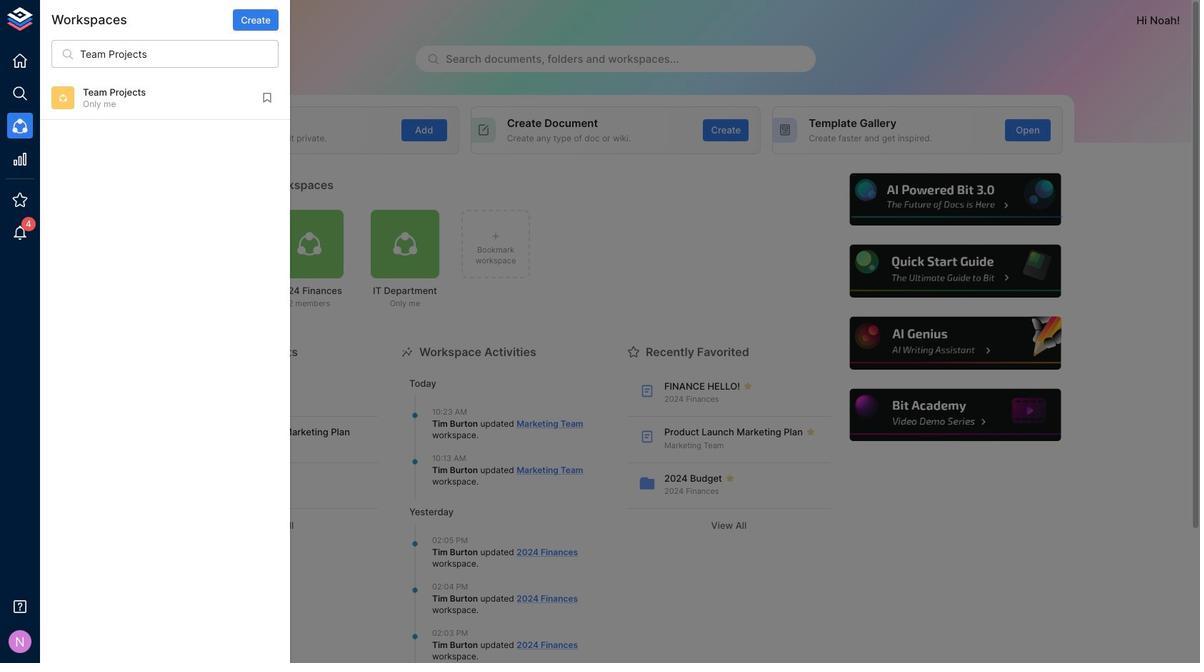 Task type: describe. For each thing, give the bounding box(es) containing it.
1 help image from the top
[[848, 171, 1063, 228]]

Search Workspaces... text field
[[80, 40, 279, 68]]

2 help image from the top
[[848, 243, 1063, 300]]

4 help image from the top
[[848, 387, 1063, 444]]



Task type: locate. For each thing, give the bounding box(es) containing it.
bookmark image
[[261, 92, 274, 105]]

help image
[[848, 171, 1063, 228], [848, 243, 1063, 300], [848, 315, 1063, 372], [848, 387, 1063, 444]]

3 help image from the top
[[848, 315, 1063, 372]]



Task type: vqa. For each thing, say whether or not it's contained in the screenshot.
low
no



